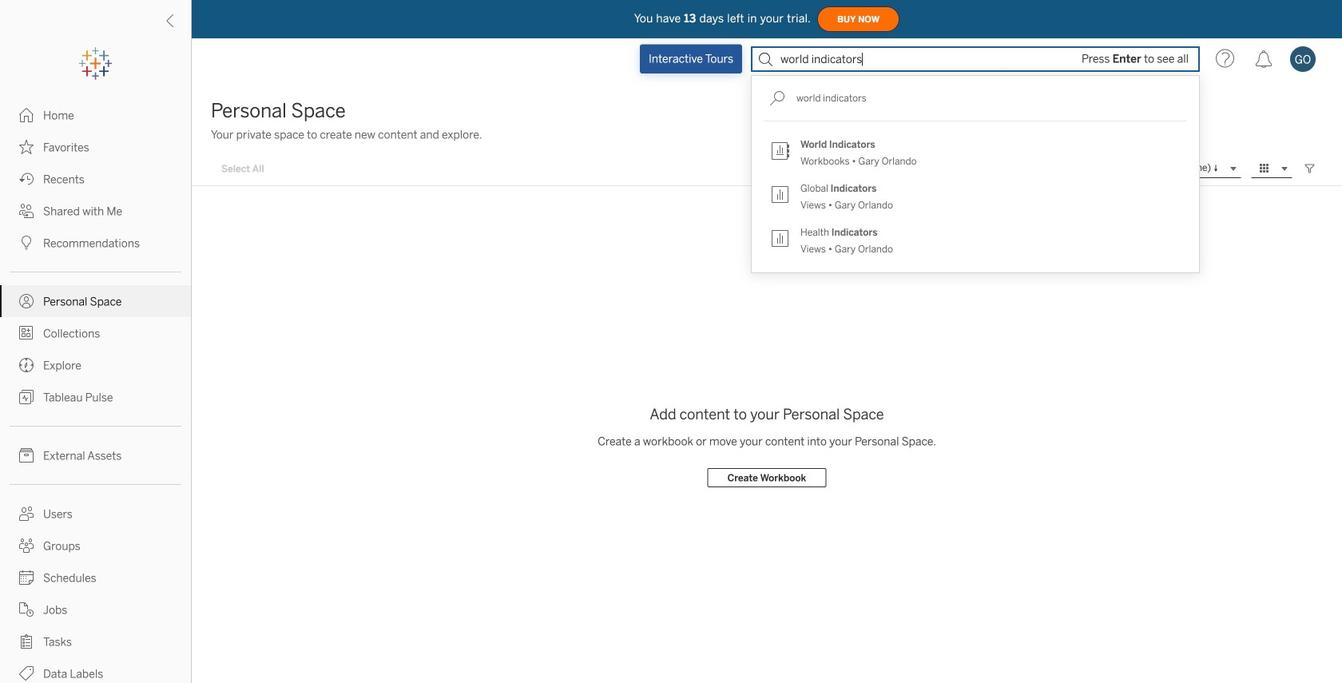 Task type: describe. For each thing, give the bounding box(es) containing it.
Search for views, workbooks, and more text field
[[751, 46, 1200, 72]]



Task type: vqa. For each thing, say whether or not it's contained in the screenshot.
days
no



Task type: locate. For each thing, give the bounding box(es) containing it.
search results list box
[[752, 76, 1200, 273]]

main navigation. press the up and down arrow keys to access links. element
[[0, 99, 191, 683]]

grid view image
[[1258, 161, 1272, 176]]

navigation panel element
[[0, 48, 191, 683]]



